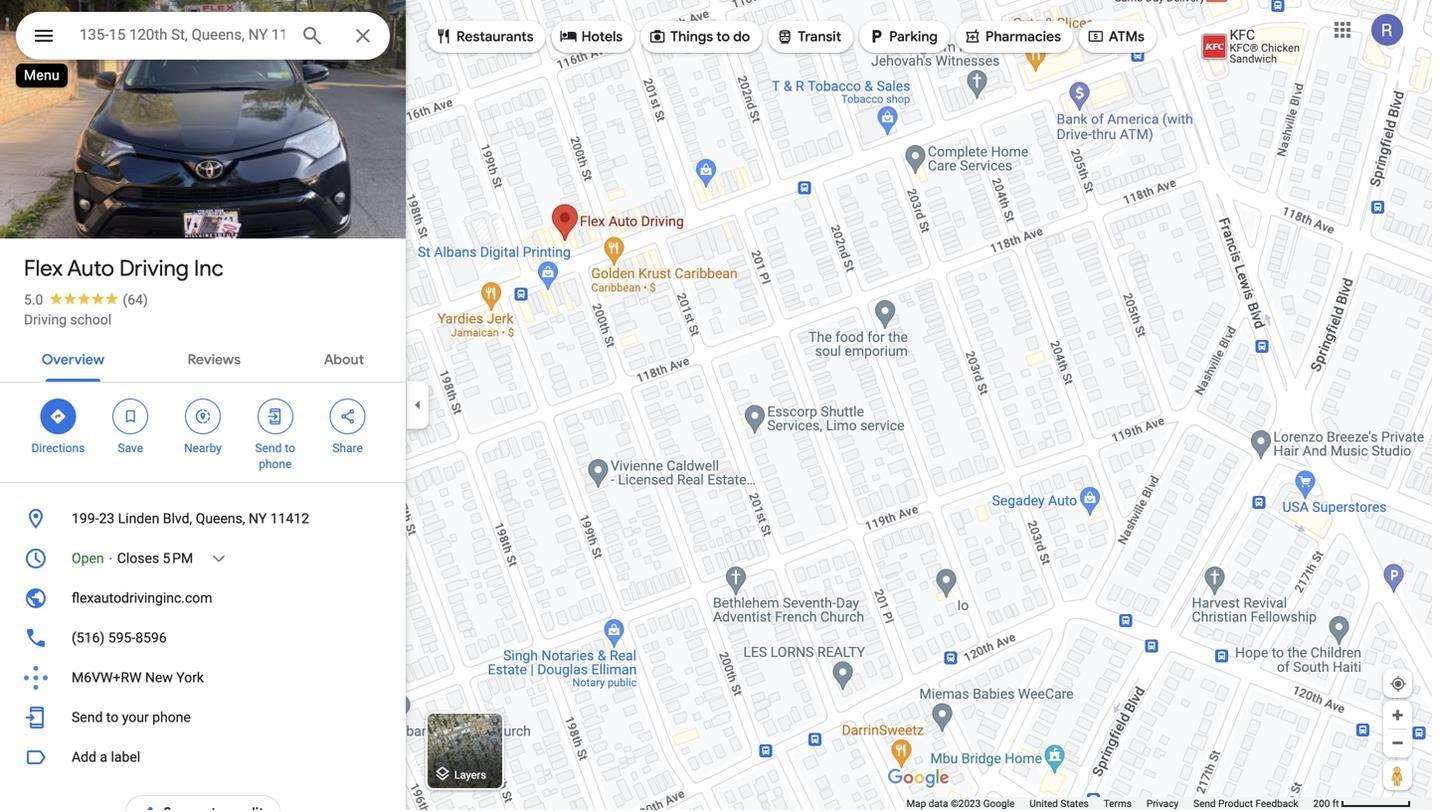Task type: locate. For each thing, give the bounding box(es) containing it.
2 horizontal spatial send
[[1194, 798, 1216, 810]]

 transit
[[776, 25, 842, 47]]

1 horizontal spatial phone
[[259, 458, 292, 471]]

5 photos
[[51, 197, 113, 216]]

5.0
[[24, 292, 43, 308]]

(516)
[[72, 630, 105, 647]]

google
[[983, 798, 1015, 810]]

about button
[[308, 334, 380, 382]]

send inside send to phone
[[255, 442, 282, 456]]

m6vw+rw new york
[[72, 670, 204, 686]]

flex auto driving inc
[[24, 255, 224, 282]]

driving inside button
[[24, 312, 67, 328]]

2 vertical spatial send
[[1194, 798, 1216, 810]]

tab list inside google maps 'element'
[[0, 334, 406, 382]]

send product feedback
[[1194, 798, 1299, 810]]

23
[[99, 511, 115, 527]]

driving down 5.0
[[24, 312, 67, 328]]

to left do
[[716, 28, 730, 46]]

0 horizontal spatial to
[[106, 710, 119, 726]]

united
[[1030, 798, 1058, 810]]

1 vertical spatial send
[[72, 710, 103, 726]]

footer
[[907, 798, 1313, 811]]

©2023
[[951, 798, 981, 810]]

200
[[1313, 798, 1330, 810]]

m6vw+rw new york button
[[0, 658, 406, 698]]

8596
[[135, 630, 167, 647]]

to inside  things to do
[[716, 28, 730, 46]]

collapse side panel image
[[407, 394, 429, 416]]

 restaurants
[[435, 25, 534, 47]]

driving up the (64)
[[119, 255, 189, 282]]

send product feedback button
[[1194, 798, 1299, 811]]

0 horizontal spatial send
[[72, 710, 103, 726]]

send to your phone
[[72, 710, 191, 726]]

to
[[716, 28, 730, 46], [285, 442, 295, 456], [106, 710, 119, 726]]

reviews
[[188, 351, 241, 369]]

terms button
[[1104, 798, 1132, 811]]

0 vertical spatial to
[[716, 28, 730, 46]]

flex auto driving inc main content
[[0, 0, 406, 811]]


[[649, 25, 667, 47]]

to inside "button"
[[106, 710, 119, 726]]

m6vw+rw
[[72, 670, 142, 686]]

199-23 linden blvd, queens, ny 11412 button
[[0, 499, 406, 539]]

actions for flex auto driving inc region
[[0, 383, 406, 482]]

ny
[[249, 511, 267, 527]]

to left the your
[[106, 710, 119, 726]]

phone right the your
[[152, 710, 191, 726]]

135-15 120th St, Queens, NY 11420 field
[[16, 12, 390, 60]]

map
[[907, 798, 926, 810]]

(516) 595-8596
[[72, 630, 167, 647]]

send for send to your phone
[[72, 710, 103, 726]]

tab list
[[0, 334, 406, 382]]

200 ft button
[[1313, 798, 1411, 810]]

1 horizontal spatial send
[[255, 442, 282, 456]]

1 vertical spatial phone
[[152, 710, 191, 726]]

pharmacies
[[986, 28, 1061, 46]]

google maps element
[[0, 0, 1432, 811]]

a
[[100, 750, 107, 766]]

flexautodrivinginc.com
[[72, 590, 212, 607]]


[[867, 25, 885, 47]]

send down 
[[255, 442, 282, 456]]

tab list containing overview
[[0, 334, 406, 382]]

to left share
[[285, 442, 295, 456]]

phone down 
[[259, 458, 292, 471]]

1 horizontal spatial driving
[[119, 255, 189, 282]]

to inside send to phone
[[285, 442, 295, 456]]

data
[[929, 798, 948, 810]]

photo of flex auto driving inc image
[[0, 0, 406, 390]]


[[32, 21, 56, 50]]

1 horizontal spatial to
[[285, 442, 295, 456]]

1 vertical spatial driving
[[24, 312, 67, 328]]

parking
[[889, 28, 938, 46]]

closes
[[117, 551, 159, 567]]

0 vertical spatial send
[[255, 442, 282, 456]]

add a label
[[72, 750, 140, 766]]

send inside 'button'
[[1194, 798, 1216, 810]]

terms
[[1104, 798, 1132, 810]]

 things to do
[[649, 25, 750, 47]]

None field
[[80, 23, 284, 47]]

send inside "button"
[[72, 710, 103, 726]]

feedback
[[1256, 798, 1299, 810]]

layers
[[454, 769, 486, 782]]

zoom in image
[[1391, 708, 1406, 723]]

send up add
[[72, 710, 103, 726]]

 hotels
[[560, 25, 623, 47]]


[[435, 25, 453, 47]]

open
[[72, 551, 104, 567]]

your
[[122, 710, 149, 726]]

2 horizontal spatial to
[[716, 28, 730, 46]]


[[122, 406, 139, 428]]

restaurants
[[457, 28, 534, 46]]

11412
[[270, 511, 309, 527]]

york
[[176, 670, 204, 686]]

nearby
[[184, 442, 222, 456]]

united states button
[[1030, 798, 1089, 811]]

send left product
[[1194, 798, 1216, 810]]

0 horizontal spatial phone
[[152, 710, 191, 726]]


[[266, 406, 284, 428]]

show open hours for the week image
[[210, 550, 228, 568]]

atms
[[1109, 28, 1145, 46]]

phone
[[259, 458, 292, 471], [152, 710, 191, 726]]

show your location image
[[1390, 675, 1407, 693]]

1 vertical spatial to
[[285, 442, 295, 456]]

send
[[255, 442, 282, 456], [72, 710, 103, 726], [1194, 798, 1216, 810]]

0 horizontal spatial driving
[[24, 312, 67, 328]]

send to your phone button
[[0, 698, 406, 738]]

5 pm
[[163, 551, 193, 567]]

send for send product feedback
[[1194, 798, 1216, 810]]

2 vertical spatial to
[[106, 710, 119, 726]]

footer containing map data ©2023 google
[[907, 798, 1313, 811]]

 search field
[[16, 12, 390, 64]]

0 vertical spatial phone
[[259, 458, 292, 471]]

phone inside send to phone
[[259, 458, 292, 471]]

privacy button
[[1147, 798, 1179, 811]]



Task type: describe. For each thing, give the bounding box(es) containing it.
5
[[51, 197, 60, 216]]

flexautodrivinginc.com link
[[0, 579, 406, 619]]

5 photos button
[[15, 189, 121, 224]]

hours image
[[24, 547, 48, 571]]

new
[[145, 670, 173, 686]]

privacy
[[1147, 798, 1179, 810]]

linden
[[118, 511, 159, 527]]


[[194, 406, 212, 428]]


[[1087, 25, 1105, 47]]

google account: ruby anderson  
(rubyanndersson@gmail.com) image
[[1372, 14, 1404, 46]]


[[964, 25, 982, 47]]

phone inside "button"
[[152, 710, 191, 726]]

0 vertical spatial driving
[[119, 255, 189, 282]]

zoom out image
[[1391, 736, 1406, 751]]

to for send to your phone
[[106, 710, 119, 726]]

save
[[118, 442, 143, 456]]

things
[[671, 28, 713, 46]]

overview button
[[26, 334, 120, 382]]

directions
[[31, 442, 85, 456]]

595-
[[108, 630, 135, 647]]

open ⋅ closes 5 pm
[[72, 551, 193, 567]]

to for send to phone
[[285, 442, 295, 456]]

states
[[1061, 798, 1089, 810]]

add a label button
[[0, 738, 406, 778]]

overview
[[42, 351, 104, 369]]

share
[[333, 442, 363, 456]]


[[339, 406, 357, 428]]

driving school
[[24, 312, 112, 328]]

send to phone
[[255, 442, 295, 471]]

none field inside 135-15 120th st, queens, ny 11420 field
[[80, 23, 284, 47]]

inc
[[194, 255, 224, 282]]


[[776, 25, 794, 47]]

200 ft
[[1313, 798, 1339, 810]]

auto
[[67, 255, 114, 282]]

label
[[111, 750, 140, 766]]

(64)
[[123, 292, 148, 308]]

 pharmacies
[[964, 25, 1061, 47]]

do
[[733, 28, 750, 46]]

school
[[70, 312, 112, 328]]

add
[[72, 750, 96, 766]]

queens,
[[196, 511, 245, 527]]

ft
[[1333, 798, 1339, 810]]

199-
[[72, 511, 99, 527]]

about
[[324, 351, 364, 369]]

flex
[[24, 255, 63, 282]]

product
[[1219, 798, 1253, 810]]


[[560, 25, 578, 47]]

information for flex auto driving inc region
[[0, 499, 406, 738]]

hotels
[[582, 28, 623, 46]]

show street view coverage image
[[1384, 761, 1412, 791]]

transit
[[798, 28, 842, 46]]

send for send to phone
[[255, 442, 282, 456]]

footer inside google maps 'element'
[[907, 798, 1313, 811]]

united states
[[1030, 798, 1089, 810]]

driving school button
[[24, 310, 112, 330]]

reviews button
[[172, 334, 257, 382]]

⋅
[[108, 551, 114, 567]]

 atms
[[1087, 25, 1145, 47]]


[[49, 406, 67, 428]]

 button
[[16, 12, 72, 64]]

(516) 595-8596 button
[[0, 619, 406, 658]]

64 reviews element
[[123, 292, 148, 308]]

5.0 stars image
[[43, 292, 123, 305]]

199-23 linden blvd, queens, ny 11412
[[72, 511, 309, 527]]

map data ©2023 google
[[907, 798, 1015, 810]]

blvd,
[[163, 511, 192, 527]]

photos
[[64, 197, 113, 216]]



Task type: vqa. For each thing, say whether or not it's contained in the screenshot.
Add in the left bottom of the page
yes



